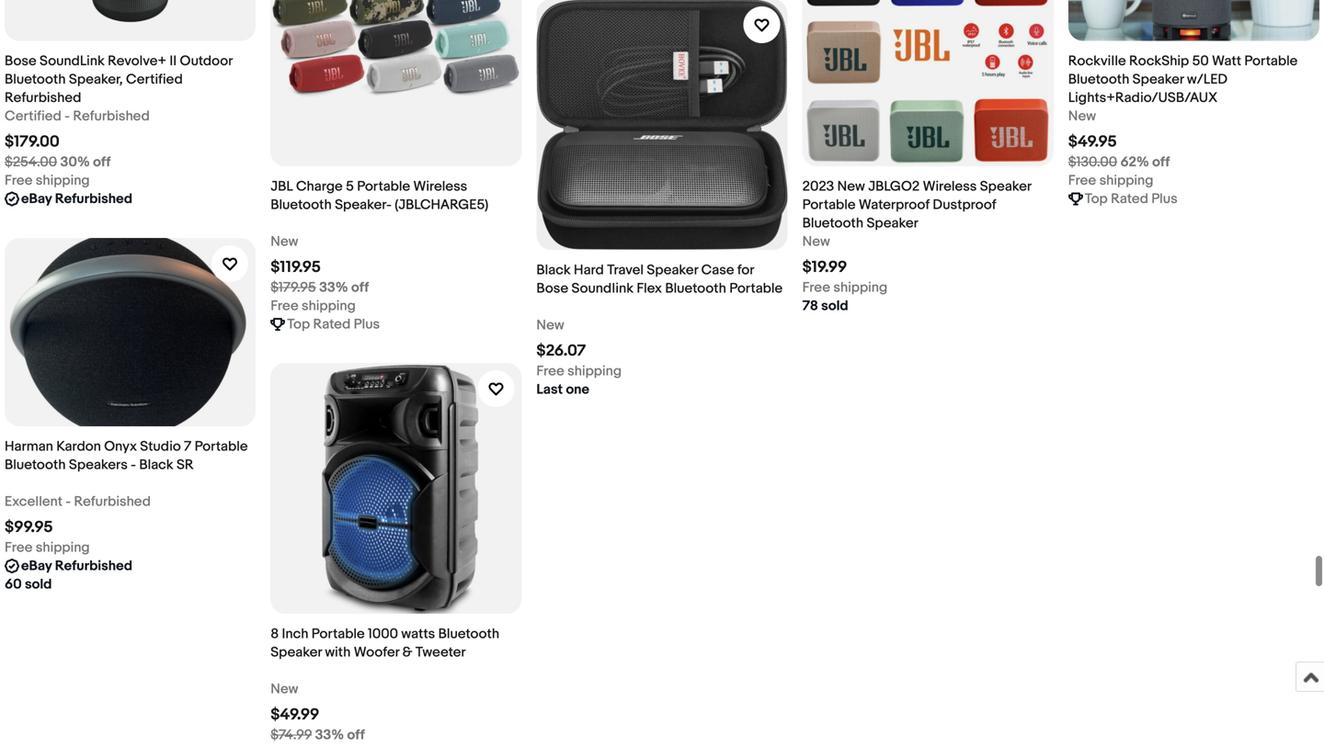 Task type: vqa. For each thing, say whether or not it's contained in the screenshot.
Contact to the left
no



Task type: locate. For each thing, give the bounding box(es) containing it.
- down onyx at the bottom left
[[131, 457, 136, 474]]

bluetooth
[[5, 71, 66, 88], [1069, 71, 1130, 88], [271, 197, 332, 213], [803, 215, 864, 232], [665, 281, 727, 297], [5, 457, 66, 474], [438, 627, 500, 643]]

new
[[1069, 108, 1097, 125], [838, 178, 865, 195], [271, 234, 298, 250], [803, 234, 831, 250], [537, 317, 564, 334], [271, 682, 298, 698]]

Free shipping text field
[[5, 172, 90, 190], [1069, 172, 1154, 190], [537, 362, 622, 381], [5, 539, 90, 557]]

bluetooth down harman
[[5, 457, 66, 474]]

new $119.95 $179.95 33% off free shipping
[[271, 234, 369, 315]]

1 vertical spatial top rated plus
[[287, 316, 380, 333]]

2 ebay from the top
[[21, 558, 52, 575]]

Last one text field
[[537, 381, 590, 399]]

top down the $130.00
[[1085, 191, 1108, 208]]

bluetooth down rockville
[[1069, 71, 1130, 88]]

ebay down $254.00
[[21, 191, 52, 208]]

black down studio on the left of the page
[[139, 457, 174, 474]]

Top Rated Plus text field
[[1085, 190, 1178, 209]]

1 vertical spatial plus
[[354, 316, 380, 333]]

bluetooth down 2023 on the right top
[[803, 215, 864, 232]]

watts
[[401, 627, 435, 643]]

2023
[[803, 178, 835, 195]]

- down speaker,
[[65, 108, 70, 125]]

certified down revolve+
[[126, 71, 183, 88]]

new text field for $49.99
[[271, 681, 298, 699]]

new up $19.99 at the right top
[[803, 234, 831, 250]]

portable
[[1245, 53, 1298, 70], [357, 178, 410, 195], [803, 197, 856, 213], [730, 281, 783, 297], [195, 439, 248, 455], [312, 627, 365, 643]]

sold
[[822, 298, 849, 315], [25, 577, 52, 593]]

New text field
[[271, 233, 298, 251], [803, 233, 831, 251], [271, 681, 298, 699]]

off right $74.99
[[347, 728, 365, 744]]

bluetooth inside 2023 new jblgo2 wireless speaker portable waterproof dustproof bluetooth speaker new $19.99 free shipping 78 sold
[[803, 215, 864, 232]]

0 vertical spatial ebay refurbished text field
[[21, 190, 132, 209]]

0 horizontal spatial rated
[[313, 316, 351, 333]]

1 horizontal spatial top rated plus
[[1085, 191, 1178, 208]]

rated down previous price $179.95 33% off text field at top left
[[313, 316, 351, 333]]

portable inside harman kardon onyx studio 7 portable bluetooth speakers - black sr
[[195, 439, 248, 455]]

plus for $49.95
[[1152, 191, 1178, 208]]

off right 30%
[[93, 154, 111, 171]]

$49.95
[[1069, 133, 1117, 152]]

portable right watt at the top right of the page
[[1245, 53, 1298, 70]]

bluetooth down the charge
[[271, 197, 332, 213]]

speaker down rockship
[[1133, 71, 1184, 88]]

one
[[566, 382, 590, 398]]

new text field up $49.99
[[271, 681, 298, 699]]

$26.07 text field
[[537, 342, 586, 361]]

rated for $49.95
[[1111, 191, 1149, 208]]

0 horizontal spatial wireless
[[413, 178, 468, 195]]

0 horizontal spatial bose
[[5, 53, 37, 70]]

excellent - refurbished $99.95 free shipping
[[5, 494, 151, 556]]

free shipping text field down $19.99 text field
[[803, 279, 888, 297]]

jblgo2
[[869, 178, 920, 195]]

new text field up $19.99 at the right top
[[803, 233, 831, 251]]

shipping up top rated plus text box
[[1100, 173, 1154, 189]]

1 vertical spatial black
[[139, 457, 174, 474]]

shipping down previous price $254.00 30% off text field
[[36, 173, 90, 189]]

speaker inside 8 inch portable 1000 watts bluetooth speaker with woofer & tweeter
[[271, 645, 322, 662]]

0 horizontal spatial sold
[[25, 577, 52, 593]]

shipping inside bose soundlink revolve+ ii outdoor bluetooth speaker, certified refurbished certified - refurbished $179.00 $254.00 30% off free shipping
[[36, 173, 90, 189]]

black
[[537, 262, 571, 279], [139, 457, 174, 474]]

off right 62%
[[1153, 154, 1170, 171]]

(jblcharge5)
[[395, 197, 489, 213]]

portable up speaker-
[[357, 178, 410, 195]]

black left hard
[[537, 262, 571, 279]]

1 horizontal spatial black
[[537, 262, 571, 279]]

1 vertical spatial top
[[287, 316, 310, 333]]

free down $179.95 on the top of the page
[[271, 298, 299, 315]]

off inside bose soundlink revolve+ ii outdoor bluetooth speaker, certified refurbished certified - refurbished $179.00 $254.00 30% off free shipping
[[93, 154, 111, 171]]

0 vertical spatial top rated plus
[[1085, 191, 1178, 208]]

0 vertical spatial ebay refurbished
[[21, 191, 132, 208]]

- right excellent
[[66, 494, 71, 510]]

free inside excellent - refurbished $99.95 free shipping
[[5, 540, 33, 556]]

0 horizontal spatial free shipping text field
[[271, 297, 356, 316]]

1 vertical spatial certified
[[5, 108, 61, 125]]

portable down for
[[730, 281, 783, 297]]

portable right 7
[[195, 439, 248, 455]]

top for $119.95
[[287, 316, 310, 333]]

30%
[[60, 154, 90, 171]]

0 horizontal spatial new text field
[[537, 316, 564, 335]]

top down $179.95 on the top of the page
[[287, 316, 310, 333]]

speakers
[[69, 457, 128, 474]]

off
[[93, 154, 111, 171], [1153, 154, 1170, 171], [351, 280, 369, 296], [347, 728, 365, 744]]

bose inside black hard travel speaker case for bose soundlink flex bluetooth portable
[[537, 281, 569, 297]]

0 horizontal spatial black
[[139, 457, 174, 474]]

portable inside rockville rockship 50 watt portable bluetooth speaker w/led lights+radio/usb/aux new $49.95 $130.00 62% off free shipping
[[1245, 53, 1298, 70]]

new text field up the $119.95
[[271, 233, 298, 251]]

w/led
[[1187, 71, 1228, 88]]

travel
[[607, 262, 644, 279]]

0 vertical spatial -
[[65, 108, 70, 125]]

bluetooth inside 8 inch portable 1000 watts bluetooth speaker with woofer & tweeter
[[438, 627, 500, 643]]

new up $26.07
[[537, 317, 564, 334]]

sold right the '78'
[[822, 298, 849, 315]]

bluetooth inside rockville rockship 50 watt portable bluetooth speaker w/led lights+radio/usb/aux new $49.95 $130.00 62% off free shipping
[[1069, 71, 1130, 88]]

ebay
[[21, 191, 52, 208], [21, 558, 52, 575]]

speaker down inch
[[271, 645, 322, 662]]

1 vertical spatial bose
[[537, 281, 569, 297]]

plus down previous price $179.95 33% off text field at top left
[[354, 316, 380, 333]]

free
[[5, 173, 33, 189], [1069, 173, 1097, 189], [803, 280, 831, 296], [271, 298, 299, 315], [537, 363, 565, 380], [5, 540, 33, 556]]

shipping down '$99.95'
[[36, 540, 90, 556]]

speaker down waterproof
[[867, 215, 919, 232]]

-
[[65, 108, 70, 125], [131, 457, 136, 474], [66, 494, 71, 510]]

1000
[[368, 627, 398, 643]]

1 vertical spatial ebay refurbished text field
[[21, 557, 132, 576]]

1 horizontal spatial top
[[1085, 191, 1108, 208]]

$179.95
[[271, 280, 316, 296]]

shipping inside new $26.07 free shipping last one
[[568, 363, 622, 380]]

0 vertical spatial black
[[537, 262, 571, 279]]

78 sold text field
[[803, 297, 849, 316]]

$99.95
[[5, 518, 53, 538]]

new inside new $26.07 free shipping last one
[[537, 317, 564, 334]]

portable inside jbl charge 5 portable wireless bluetooth speaker- (jblcharge5)
[[357, 178, 410, 195]]

plus down previous price $130.00 62% off text field
[[1152, 191, 1178, 208]]

sold inside text box
[[25, 577, 52, 593]]

refurbished inside excellent - refurbished $99.95 free shipping
[[74, 494, 151, 510]]

revolve+
[[108, 53, 167, 70]]

speaker,
[[69, 71, 123, 88]]

refurbished down speaker,
[[73, 108, 150, 125]]

black inside black hard travel speaker case for bose soundlink flex bluetooth portable
[[537, 262, 571, 279]]

free down the $130.00
[[1069, 173, 1097, 189]]

rated
[[1111, 191, 1149, 208], [313, 316, 351, 333]]

new up $49.99
[[271, 682, 298, 698]]

New text field
[[1069, 107, 1097, 126], [537, 316, 564, 335]]

33%
[[319, 280, 348, 296], [315, 728, 344, 744]]

plus
[[1152, 191, 1178, 208], [354, 316, 380, 333]]

2 wireless from the left
[[923, 178, 977, 195]]

ebay up 60 sold text box
[[21, 558, 52, 575]]

bluetooth inside black hard travel speaker case for bose soundlink flex bluetooth portable
[[665, 281, 727, 297]]

shipping inside excellent - refurbished $99.95 free shipping
[[36, 540, 90, 556]]

1 wireless from the left
[[413, 178, 468, 195]]

shipping up one on the bottom
[[568, 363, 622, 380]]

1 vertical spatial new text field
[[537, 316, 564, 335]]

1 horizontal spatial sold
[[822, 298, 849, 315]]

bluetooth down soundlink
[[5, 71, 66, 88]]

bose
[[5, 53, 37, 70], [537, 281, 569, 297]]

tweeter
[[416, 645, 466, 662]]

33% for $49.99
[[315, 728, 344, 744]]

ebay refurbished
[[21, 191, 132, 208], [21, 558, 132, 575]]

2023 new jblgo2 wireless speaker portable waterproof dustproof bluetooth speaker new $19.99 free shipping 78 sold
[[803, 178, 1032, 315]]

$179.00
[[5, 133, 60, 152]]

soundlink
[[40, 53, 105, 70]]

Top Rated Plus text field
[[287, 316, 380, 334]]

soundlink
[[572, 281, 634, 297]]

plus inside text field
[[354, 316, 380, 333]]

$49.95 text field
[[1069, 133, 1117, 152]]

top rated plus down 62%
[[1085, 191, 1178, 208]]

new up the $119.95
[[271, 234, 298, 250]]

7
[[184, 439, 192, 455]]

2 ebay refurbished text field from the top
[[21, 557, 132, 576]]

33% right $74.99
[[315, 728, 344, 744]]

new text field up the $49.95 text field
[[1069, 107, 1097, 126]]

rated inside text box
[[1111, 191, 1149, 208]]

33% up top rated plus text field in the top of the page
[[319, 280, 348, 296]]

top inside text field
[[287, 316, 310, 333]]

0 vertical spatial plus
[[1152, 191, 1178, 208]]

free down $254.00
[[5, 173, 33, 189]]

refurbished down speakers
[[74, 494, 151, 510]]

0 vertical spatial ebay
[[21, 191, 52, 208]]

0 horizontal spatial top
[[287, 316, 310, 333]]

top rated plus
[[1085, 191, 1178, 208], [287, 316, 380, 333]]

black inside harman kardon onyx studio 7 portable bluetooth speakers - black sr
[[139, 457, 174, 474]]

speaker up flex
[[647, 262, 698, 279]]

portable up with
[[312, 627, 365, 643]]

1 horizontal spatial wireless
[[923, 178, 977, 195]]

outdoor
[[180, 53, 232, 70]]

portable inside black hard travel speaker case for bose soundlink flex bluetooth portable
[[730, 281, 783, 297]]

33% inside "new $49.99 $74.99 33% off"
[[315, 728, 344, 744]]

previous price $130.00 62% off text field
[[1069, 153, 1170, 172]]

free down $99.95 text field
[[5, 540, 33, 556]]

portable inside 2023 new jblgo2 wireless speaker portable waterproof dustproof bluetooth speaker new $19.99 free shipping 78 sold
[[803, 197, 856, 213]]

0 vertical spatial new text field
[[1069, 107, 1097, 126]]

$26.07
[[537, 342, 586, 361]]

off inside "new $49.99 $74.99 33% off"
[[347, 728, 365, 744]]

shipping up top rated plus text field in the top of the page
[[302, 298, 356, 315]]

new text field for $119.95
[[271, 233, 298, 251]]

shipping inside 2023 new jblgo2 wireless speaker portable waterproof dustproof bluetooth speaker new $19.99 free shipping 78 sold
[[834, 280, 888, 296]]

new inside "new $49.99 $74.99 33% off"
[[271, 682, 298, 698]]

new text field up $26.07
[[537, 316, 564, 335]]

wireless
[[413, 178, 468, 195], [923, 178, 977, 195]]

top inside text box
[[1085, 191, 1108, 208]]

watt
[[1213, 53, 1242, 70]]

free inside bose soundlink revolve+ ii outdoor bluetooth speaker, certified refurbished certified - refurbished $179.00 $254.00 30% off free shipping
[[5, 173, 33, 189]]

new up the $49.95 text field
[[1069, 108, 1097, 125]]

- inside bose soundlink revolve+ ii outdoor bluetooth speaker, certified refurbished certified - refurbished $179.00 $254.00 30% off free shipping
[[65, 108, 70, 125]]

portable down 2023 on the right top
[[803, 197, 856, 213]]

off inside new $119.95 $179.95 33% off free shipping
[[351, 280, 369, 296]]

new text field for $19.99
[[803, 233, 831, 251]]

0 vertical spatial sold
[[822, 298, 849, 315]]

1 vertical spatial sold
[[25, 577, 52, 593]]

ebay refurbished down excellent - refurbished $99.95 free shipping in the bottom left of the page
[[21, 558, 132, 575]]

bluetooth inside bose soundlink revolve+ ii outdoor bluetooth speaker, certified refurbished certified - refurbished $179.00 $254.00 30% off free shipping
[[5, 71, 66, 88]]

bluetooth up tweeter
[[438, 627, 500, 643]]

1 horizontal spatial plus
[[1152, 191, 1178, 208]]

free up last at the left bottom of the page
[[537, 363, 565, 380]]

free up the '78'
[[803, 280, 831, 296]]

1 horizontal spatial certified
[[126, 71, 183, 88]]

certified
[[126, 71, 183, 88], [5, 108, 61, 125]]

33% inside new $119.95 $179.95 33% off free shipping
[[319, 280, 348, 296]]

shipping up 78 sold text box
[[834, 280, 888, 296]]

2 vertical spatial -
[[66, 494, 71, 510]]

free shipping text field down $179.95 on the top of the page
[[271, 297, 356, 316]]

top rated plus down previous price $179.95 33% off text field at top left
[[287, 316, 380, 333]]

dustproof
[[933, 197, 997, 213]]

free inside rockville rockship 50 watt portable bluetooth speaker w/led lights+radio/usb/aux new $49.95 $130.00 62% off free shipping
[[1069, 173, 1097, 189]]

0 vertical spatial 33%
[[319, 280, 348, 296]]

$99.95 text field
[[5, 518, 53, 538]]

eBay Refurbished text field
[[21, 190, 132, 209], [21, 557, 132, 576]]

1 vertical spatial ebay
[[21, 558, 52, 575]]

certified up $179.00
[[5, 108, 61, 125]]

5
[[346, 178, 354, 195]]

hard
[[574, 262, 604, 279]]

rated down 62%
[[1111, 191, 1149, 208]]

bluetooth down case
[[665, 281, 727, 297]]

1 vertical spatial -
[[131, 457, 136, 474]]

off inside rockville rockship 50 watt portable bluetooth speaker w/led lights+radio/usb/aux new $49.95 $130.00 62% off free shipping
[[1153, 154, 1170, 171]]

speaker up dustproof
[[980, 178, 1032, 195]]

1 horizontal spatial rated
[[1111, 191, 1149, 208]]

ebay refurbished down 30%
[[21, 191, 132, 208]]

rated inside text field
[[313, 316, 351, 333]]

1 vertical spatial rated
[[313, 316, 351, 333]]

1 vertical spatial ebay refurbished
[[21, 558, 132, 575]]

plus for $119.95
[[354, 316, 380, 333]]

shipping
[[36, 173, 90, 189], [1100, 173, 1154, 189], [834, 280, 888, 296], [302, 298, 356, 315], [568, 363, 622, 380], [36, 540, 90, 556]]

wireless up (jblcharge5)
[[413, 178, 468, 195]]

1 vertical spatial 33%
[[315, 728, 344, 744]]

previous price $254.00 30% off text field
[[5, 153, 111, 172]]

33% for $119.95
[[319, 280, 348, 296]]

top rated plus for $119.95
[[287, 316, 380, 333]]

0 horizontal spatial plus
[[354, 316, 380, 333]]

sold right the 60
[[25, 577, 52, 593]]

jbl charge 5 portable wireless bluetooth speaker- (jblcharge5)
[[271, 178, 489, 213]]

plus inside text box
[[1152, 191, 1178, 208]]

Free shipping text field
[[803, 279, 888, 297], [271, 297, 356, 316]]

refurbished
[[5, 90, 81, 106], [73, 108, 150, 125], [55, 191, 132, 208], [74, 494, 151, 510], [55, 558, 132, 575]]

1 horizontal spatial bose
[[537, 281, 569, 297]]

speaker
[[1133, 71, 1184, 88], [980, 178, 1032, 195], [867, 215, 919, 232], [647, 262, 698, 279], [271, 645, 322, 662]]

lights+radio/usb/aux
[[1069, 90, 1218, 106]]

0 vertical spatial top
[[1085, 191, 1108, 208]]

0 horizontal spatial top rated plus
[[287, 316, 380, 333]]

ebay refurbished text field down 30%
[[21, 190, 132, 209]]

wireless up dustproof
[[923, 178, 977, 195]]

top
[[1085, 191, 1108, 208], [287, 316, 310, 333]]

previous price $74.99 33% off text field
[[271, 727, 365, 745]]

1 horizontal spatial new text field
[[1069, 107, 1097, 126]]

- inside harman kardon onyx studio 7 portable bluetooth speakers - black sr
[[131, 457, 136, 474]]

0 vertical spatial bose
[[5, 53, 37, 70]]

ebay refurbished text field down excellent - refurbished $99.95 free shipping in the bottom left of the page
[[21, 557, 132, 576]]

0 vertical spatial rated
[[1111, 191, 1149, 208]]

last
[[537, 382, 563, 398]]

off up top rated plus text field in the top of the page
[[351, 280, 369, 296]]



Task type: describe. For each thing, give the bounding box(es) containing it.
jbl
[[271, 178, 293, 195]]

wireless inside 2023 new jblgo2 wireless speaker portable waterproof dustproof bluetooth speaker new $19.99 free shipping 78 sold
[[923, 178, 977, 195]]

rated for $119.95
[[313, 316, 351, 333]]

free shipping text field down $254.00
[[5, 172, 90, 190]]

top rated plus for $49.95
[[1085, 191, 1178, 208]]

speaker-
[[335, 197, 392, 213]]

1 horizontal spatial free shipping text field
[[803, 279, 888, 297]]

60
[[5, 577, 22, 593]]

- inside excellent - refurbished $99.95 free shipping
[[66, 494, 71, 510]]

$74.99
[[271, 728, 312, 744]]

shipping inside rockville rockship 50 watt portable bluetooth speaker w/led lights+radio/usb/aux new $49.95 $130.00 62% off free shipping
[[1100, 173, 1154, 189]]

new $49.99 $74.99 33% off
[[271, 682, 365, 744]]

free inside 2023 new jblgo2 wireless speaker portable waterproof dustproof bluetooth speaker new $19.99 free shipping 78 sold
[[803, 280, 831, 296]]

new text field for $49.95
[[1069, 107, 1097, 126]]

$49.99 text field
[[271, 706, 320, 726]]

ii
[[170, 53, 177, 70]]

rockville rockship 50 watt portable bluetooth speaker w/led lights+radio/usb/aux new $49.95 $130.00 62% off free shipping
[[1069, 53, 1298, 189]]

for
[[738, 262, 754, 279]]

flex
[[637, 281, 662, 297]]

new inside new $119.95 $179.95 33% off free shipping
[[271, 234, 298, 250]]

excellent
[[5, 494, 62, 510]]

charge
[[296, 178, 343, 195]]

bose inside bose soundlink revolve+ ii outdoor bluetooth speaker, certified refurbished certified - refurbished $179.00 $254.00 30% off free shipping
[[5, 53, 37, 70]]

50
[[1193, 53, 1209, 70]]

free shipping text field down $99.95 text field
[[5, 539, 90, 557]]

8 inch portable 1000 watts bluetooth speaker with woofer & tweeter
[[271, 627, 500, 662]]

1 ebay from the top
[[21, 191, 52, 208]]

refurbished up certified - refurbished text box
[[5, 90, 81, 106]]

waterproof
[[859, 197, 930, 213]]

sr
[[177, 457, 194, 474]]

$119.95
[[271, 258, 321, 277]]

1 ebay refurbished text field from the top
[[21, 190, 132, 209]]

free inside new $119.95 $179.95 33% off free shipping
[[271, 298, 299, 315]]

speaker inside black hard travel speaker case for bose soundlink flex bluetooth portable
[[647, 262, 698, 279]]

refurbished down 30%
[[55, 191, 132, 208]]

new text field for $26.07
[[537, 316, 564, 335]]

$179.00 text field
[[5, 133, 60, 152]]

top for $49.95
[[1085, 191, 1108, 208]]

Excellent - Refurbished text field
[[5, 493, 151, 511]]

speaker inside rockville rockship 50 watt portable bluetooth speaker w/led lights+radio/usb/aux new $49.95 $130.00 62% off free shipping
[[1133, 71, 1184, 88]]

studio
[[140, 439, 181, 455]]

case
[[701, 262, 735, 279]]

$119.95 text field
[[271, 258, 321, 277]]

inch
[[282, 627, 309, 643]]

bluetooth inside harman kardon onyx studio 7 portable bluetooth speakers - black sr
[[5, 457, 66, 474]]

woofer
[[354, 645, 399, 662]]

$19.99
[[803, 258, 848, 277]]

rockville
[[1069, 53, 1127, 70]]

0 horizontal spatial certified
[[5, 108, 61, 125]]

free inside new $26.07 free shipping last one
[[537, 363, 565, 380]]

sold inside 2023 new jblgo2 wireless speaker portable waterproof dustproof bluetooth speaker new $19.99 free shipping 78 sold
[[822, 298, 849, 315]]

8
[[271, 627, 279, 643]]

harman
[[5, 439, 53, 455]]

refurbished down excellent - refurbished $99.95 free shipping in the bottom left of the page
[[55, 558, 132, 575]]

new inside rockville rockship 50 watt portable bluetooth speaker w/led lights+radio/usb/aux new $49.95 $130.00 62% off free shipping
[[1069, 108, 1097, 125]]

shipping inside new $119.95 $179.95 33% off free shipping
[[302, 298, 356, 315]]

with
[[325, 645, 351, 662]]

60 sold
[[5, 577, 52, 593]]

$49.99
[[271, 706, 320, 726]]

kardon
[[56, 439, 101, 455]]

new right 2023 on the right top
[[838, 178, 865, 195]]

harman kardon onyx studio 7 portable bluetooth speakers - black sr
[[5, 439, 248, 474]]

2 ebay refurbished from the top
[[21, 558, 132, 575]]

$254.00
[[5, 154, 57, 171]]

Certified - Refurbished text field
[[5, 107, 150, 126]]

60 sold text field
[[5, 576, 52, 594]]

$19.99 text field
[[803, 258, 848, 277]]

&
[[403, 645, 413, 662]]

78
[[803, 298, 819, 315]]

bluetooth inside jbl charge 5 portable wireless bluetooth speaker- (jblcharge5)
[[271, 197, 332, 213]]

1 ebay refurbished from the top
[[21, 191, 132, 208]]

free shipping text field up one on the bottom
[[537, 362, 622, 381]]

previous price $179.95 33% off text field
[[271, 279, 369, 297]]

free shipping text field down the $130.00
[[1069, 172, 1154, 190]]

portable inside 8 inch portable 1000 watts bluetooth speaker with woofer & tweeter
[[312, 627, 365, 643]]

0 vertical spatial certified
[[126, 71, 183, 88]]

rockship
[[1130, 53, 1190, 70]]

$130.00
[[1069, 154, 1118, 171]]

wireless inside jbl charge 5 portable wireless bluetooth speaker- (jblcharge5)
[[413, 178, 468, 195]]

62%
[[1121, 154, 1150, 171]]

black hard travel speaker case for bose soundlink flex bluetooth portable
[[537, 262, 783, 297]]

bose soundlink revolve+ ii outdoor bluetooth speaker, certified refurbished certified - refurbished $179.00 $254.00 30% off free shipping
[[5, 53, 232, 189]]

onyx
[[104, 439, 137, 455]]

new $26.07 free shipping last one
[[537, 317, 622, 398]]



